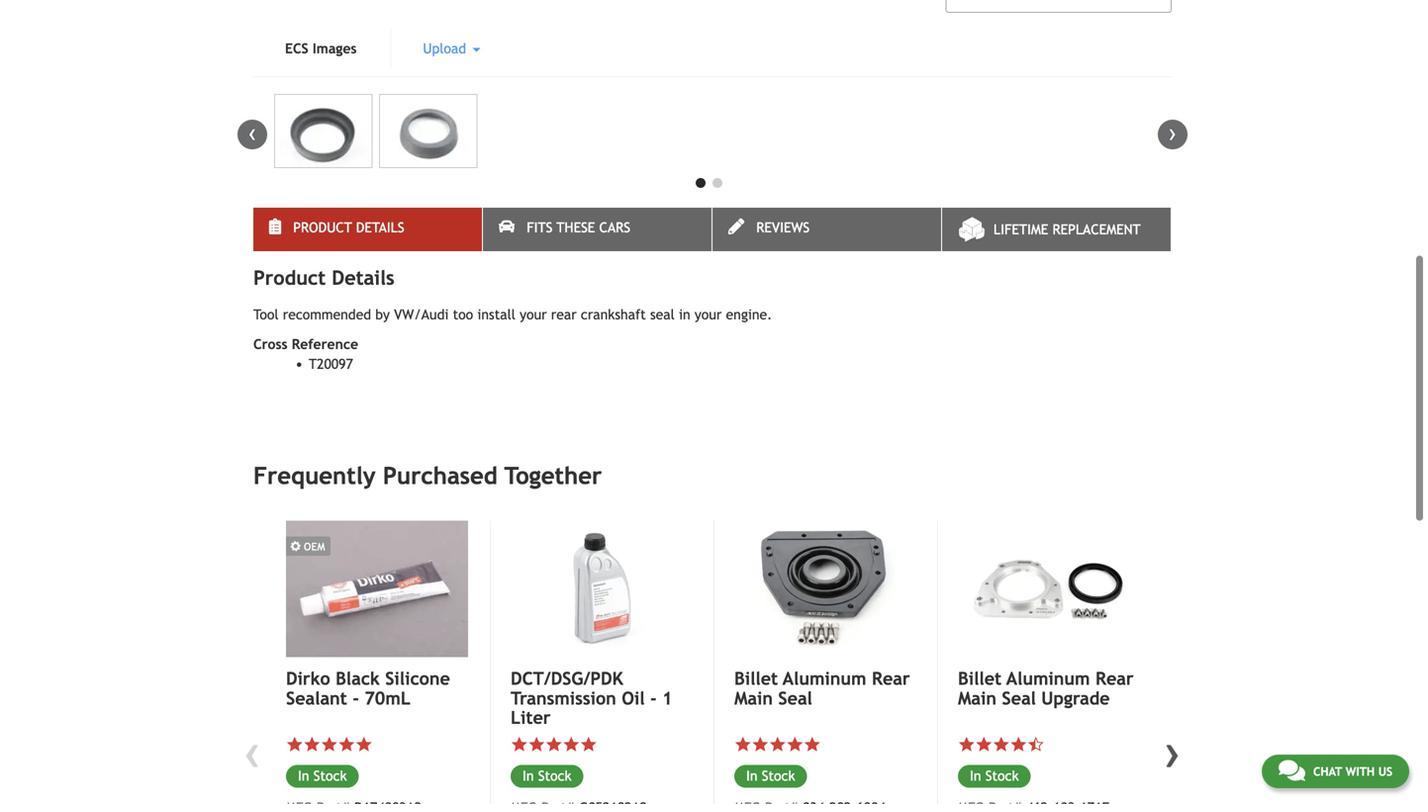 Task type: describe. For each thing, give the bounding box(es) containing it.
crankshaft
[[581, 307, 646, 323]]

4 star image from the left
[[735, 736, 752, 754]]

stock for dct/dsg/pdk transmission oil - 1 liter
[[538, 769, 572, 785]]

silicone
[[385, 669, 450, 690]]

4 star image from the left
[[787, 736, 804, 754]]

with
[[1346, 765, 1375, 779]]

t20097
[[309, 357, 353, 372]]

fits these cars link
[[483, 208, 712, 252]]

billet aluminum rear main seal link
[[735, 669, 916, 709]]

5 star image from the left
[[958, 736, 976, 754]]

rear
[[551, 307, 577, 323]]

transmission
[[511, 688, 617, 709]]

0 vertical spatial details
[[356, 220, 404, 236]]

2 es#4349911 - lcb175sch - 1.8t/2.0t rear main seal installation guide tool - make installation of your rear main seal as simple as possible! - schwaben - audi volkswagen image from the left
[[379, 94, 477, 168]]

dct/dsg/pdk transmission oil - 1 liter link
[[511, 669, 692, 729]]

frequently purchased together
[[253, 462, 602, 490]]

together
[[505, 462, 602, 490]]

liter
[[511, 708, 551, 729]]

stock for billet aluminum rear main seal upgrade
[[986, 769, 1019, 785]]

main for billet aluminum rear main seal
[[735, 688, 773, 709]]

seal for billet aluminum rear main seal upgrade
[[1002, 688, 1036, 709]]

1
[[662, 688, 673, 709]]

engine.
[[726, 307, 772, 323]]

› for second › 'link'
[[1165, 726, 1181, 779]]

3 star image from the left
[[321, 736, 338, 754]]

1 vertical spatial product details
[[253, 266, 395, 290]]

seal
[[650, 307, 675, 323]]

9 star image from the left
[[545, 736, 563, 754]]

dct/dsg/pdk
[[511, 669, 623, 690]]

in for dirko black silicone sealant - 70ml
[[298, 769, 309, 785]]

billet aluminum rear main seal image
[[735, 521, 916, 657]]

0 vertical spatial product
[[293, 220, 352, 236]]

billet aluminum rear main seal upgrade link
[[958, 669, 1139, 709]]

reviews link
[[713, 208, 941, 252]]

tool recommended by vw/audi too install your rear crankshaft seal in your engine.
[[253, 307, 772, 323]]

product details link
[[253, 208, 482, 252]]

install
[[478, 307, 516, 323]]

billet for billet aluminum rear main seal
[[735, 669, 778, 690]]

in stock for dct/dsg/pdk transmission oil - 1 liter
[[523, 769, 572, 785]]

› for 1st › 'link'
[[1169, 120, 1177, 146]]

9 star image from the left
[[580, 736, 597, 754]]

billet aluminum rear main seal upgrade image
[[958, 521, 1139, 657]]

frequently
[[253, 462, 376, 490]]

reviews
[[757, 220, 810, 236]]

upload
[[423, 41, 471, 57]]

5 star image from the left
[[752, 736, 769, 754]]

rear for billet aluminum rear main seal
[[872, 669, 910, 690]]

black
[[336, 669, 380, 690]]

ecs images link
[[253, 29, 388, 68]]

stock for billet aluminum rear main seal
[[762, 769, 795, 785]]

7 star image from the left
[[1010, 736, 1028, 754]]

fits
[[527, 220, 553, 236]]

us
[[1379, 765, 1393, 779]]

8 star image from the left
[[528, 736, 545, 754]]

chat with us link
[[1262, 755, 1410, 789]]

purchased
[[383, 462, 498, 490]]

1 star image from the left
[[286, 736, 303, 754]]

reference
[[292, 337, 358, 353]]



Task type: vqa. For each thing, say whether or not it's contained in the screenshot.
the topmost the BMW
no



Task type: locate. For each thing, give the bounding box(es) containing it.
aluminum inside the billet aluminum rear main seal
[[783, 669, 867, 690]]

2 seal from the left
[[1002, 688, 1036, 709]]

1 your from the left
[[520, 307, 547, 323]]

billet aluminum rear main seal upgrade
[[958, 669, 1134, 709]]

lifetime replacement
[[994, 222, 1141, 238]]

1 horizontal spatial your
[[695, 307, 722, 323]]

‹
[[248, 120, 256, 146]]

1 vertical spatial › link
[[1158, 726, 1188, 779]]

main inside billet aluminum rear main seal upgrade
[[958, 688, 997, 709]]

aluminum
[[783, 669, 867, 690], [1007, 669, 1090, 690]]

dct/dsg/pdk transmission oil - 1 liter
[[511, 669, 673, 729]]

seal inside billet aluminum rear main seal upgrade
[[1002, 688, 1036, 709]]

lifetime
[[994, 222, 1049, 238]]

- inside dirko black silicone sealant - 70ml
[[353, 688, 359, 709]]

product details inside product details link
[[293, 220, 404, 236]]

1 - from the left
[[353, 688, 359, 709]]

1 stock from the left
[[314, 769, 347, 785]]

1 horizontal spatial -
[[650, 688, 657, 709]]

your right in
[[695, 307, 722, 323]]

› inside › 'link'
[[1169, 120, 1177, 146]]

0 horizontal spatial your
[[520, 307, 547, 323]]

4 in stock from the left
[[523, 769, 572, 785]]

main inside the billet aluminum rear main seal
[[735, 688, 773, 709]]

seal for billet aluminum rear main seal
[[779, 688, 813, 709]]

3 in stock from the left
[[970, 769, 1019, 785]]

2 main from the left
[[958, 688, 997, 709]]

8 star image from the left
[[511, 736, 528, 754]]

3 in from the left
[[970, 769, 982, 785]]

upgrade
[[1042, 688, 1110, 709]]

1 vertical spatial ›
[[1165, 726, 1181, 779]]

4 stock from the left
[[538, 769, 572, 785]]

1 in from the left
[[298, 769, 309, 785]]

cross
[[253, 337, 288, 353]]

1 vertical spatial details
[[332, 266, 395, 290]]

2 star image from the left
[[355, 736, 373, 754]]

0 vertical spatial › link
[[1158, 120, 1188, 150]]

0 vertical spatial product details
[[293, 220, 404, 236]]

aluminum down billet aluminum rear main seal image
[[783, 669, 867, 690]]

0 horizontal spatial billet
[[735, 669, 778, 690]]

0 horizontal spatial seal
[[779, 688, 813, 709]]

in stock for billet aluminum rear main seal
[[746, 769, 795, 785]]

in for billet aluminum rear main seal
[[746, 769, 758, 785]]

main left "upgrade"
[[958, 688, 997, 709]]

rear for billet aluminum rear main seal upgrade
[[1096, 669, 1134, 690]]

1 horizontal spatial es#4349911 - lcb175sch - 1.8t/2.0t rear main seal installation guide tool - make installation of your rear main seal as simple as possible! - schwaben - audi volkswagen image
[[379, 94, 477, 168]]

aluminum for billet aluminum rear main seal
[[783, 669, 867, 690]]

7 star image from the left
[[993, 736, 1010, 754]]

-
[[353, 688, 359, 709], [650, 688, 657, 709]]

0 horizontal spatial es#4349911 - lcb175sch - 1.8t/2.0t rear main seal installation guide tool - make installation of your rear main seal as simple as possible! - schwaben - audi volkswagen image
[[274, 94, 373, 168]]

seal inside the billet aluminum rear main seal
[[779, 688, 813, 709]]

ecs
[[285, 41, 309, 57]]

rear inside billet aluminum rear main seal upgrade
[[1096, 669, 1134, 690]]

dirko black silicone sealant - 70ml image
[[286, 521, 468, 658]]

2 - from the left
[[650, 688, 657, 709]]

0 horizontal spatial main
[[735, 688, 773, 709]]

ecs images
[[285, 41, 357, 57]]

product
[[293, 220, 352, 236], [253, 266, 326, 290]]

aluminum up half star "icon"
[[1007, 669, 1090, 690]]

70ml
[[365, 688, 411, 709]]

3 stock from the left
[[986, 769, 1019, 785]]

recommended
[[283, 307, 371, 323]]

1 horizontal spatial rear
[[1096, 669, 1134, 690]]

stock down billet aluminum rear main seal upgrade
[[986, 769, 1019, 785]]

billet inside billet aluminum rear main seal upgrade
[[958, 669, 1002, 690]]

› link
[[1158, 120, 1188, 150], [1158, 726, 1188, 779]]

stock down liter
[[538, 769, 572, 785]]

2 rear from the left
[[1096, 669, 1134, 690]]

›
[[1169, 120, 1177, 146], [1165, 726, 1181, 779]]

these
[[557, 220, 595, 236]]

vw/audi too
[[394, 307, 473, 323]]

dct/dsg/pdk transmission oil - 1 liter image
[[511, 521, 692, 657]]

details
[[356, 220, 404, 236], [332, 266, 395, 290]]

1 seal from the left
[[779, 688, 813, 709]]

1 horizontal spatial seal
[[1002, 688, 1036, 709]]

0 horizontal spatial aluminum
[[783, 669, 867, 690]]

4 in from the left
[[523, 769, 534, 785]]

comments image
[[1279, 759, 1306, 783]]

0 vertical spatial ›
[[1169, 120, 1177, 146]]

1 › link from the top
[[1158, 120, 1188, 150]]

your left rear
[[520, 307, 547, 323]]

2 in from the left
[[746, 769, 758, 785]]

billet aluminum rear main seal
[[735, 669, 910, 709]]

1 es#4349911 - lcb175sch - 1.8t/2.0t rear main seal installation guide tool - make installation of your rear main seal as simple as possible! - schwaben - audi volkswagen image from the left
[[274, 94, 373, 168]]

2 › link from the top
[[1158, 726, 1188, 779]]

in
[[679, 307, 691, 323]]

2 aluminum from the left
[[1007, 669, 1090, 690]]

1 horizontal spatial aluminum
[[1007, 669, 1090, 690]]

1 vertical spatial product
[[253, 266, 326, 290]]

stock down sealant
[[314, 769, 347, 785]]

aluminum inside billet aluminum rear main seal upgrade
[[1007, 669, 1090, 690]]

chat with us
[[1314, 765, 1393, 779]]

2 your from the left
[[695, 307, 722, 323]]

1 rear from the left
[[872, 669, 910, 690]]

images
[[313, 41, 357, 57]]

in for billet aluminum rear main seal upgrade
[[970, 769, 982, 785]]

es#4349911 - lcb175sch - 1.8t/2.0t rear main seal installation guide tool - make installation of your rear main seal as simple as possible! - schwaben - audi volkswagen image right ‹
[[274, 94, 373, 168]]

stock down the billet aluminum rear main seal
[[762, 769, 795, 785]]

rear inside the billet aluminum rear main seal
[[872, 669, 910, 690]]

1 aluminum from the left
[[783, 669, 867, 690]]

aluminum for billet aluminum rear main seal upgrade
[[1007, 669, 1090, 690]]

sealant
[[286, 688, 347, 709]]

stock
[[314, 769, 347, 785], [762, 769, 795, 785], [986, 769, 1019, 785], [538, 769, 572, 785]]

by
[[375, 307, 390, 323]]

oil
[[622, 688, 645, 709]]

star image
[[338, 736, 355, 754], [355, 736, 373, 754], [769, 736, 787, 754], [787, 736, 804, 754], [958, 736, 976, 754], [976, 736, 993, 754], [1010, 736, 1028, 754], [528, 736, 545, 754], [580, 736, 597, 754]]

in stock
[[298, 769, 347, 785], [746, 769, 795, 785], [970, 769, 1019, 785], [523, 769, 572, 785]]

billet left "upgrade"
[[958, 669, 1002, 690]]

in for dct/dsg/pdk transmission oil - 1 liter
[[523, 769, 534, 785]]

half star image
[[1028, 736, 1045, 754]]

main for billet aluminum rear main seal upgrade
[[958, 688, 997, 709]]

seal
[[779, 688, 813, 709], [1002, 688, 1036, 709]]

product up the recommended
[[293, 220, 352, 236]]

lifetime replacement link
[[942, 208, 1171, 252]]

‹ link
[[238, 120, 267, 150]]

3 star image from the left
[[769, 736, 787, 754]]

in stock for billet aluminum rear main seal upgrade
[[970, 769, 1019, 785]]

2 billet from the left
[[958, 669, 1002, 690]]

dirko black silicone sealant - 70ml link
[[286, 669, 468, 709]]

1 billet from the left
[[735, 669, 778, 690]]

1 horizontal spatial billet
[[958, 669, 1002, 690]]

billet inside the billet aluminum rear main seal
[[735, 669, 778, 690]]

stock for dirko black silicone sealant - 70ml
[[314, 769, 347, 785]]

tool
[[253, 307, 279, 323]]

fits these cars
[[527, 220, 631, 236]]

1 horizontal spatial main
[[958, 688, 997, 709]]

6 star image from the left
[[976, 736, 993, 754]]

replacement
[[1053, 222, 1141, 238]]

billet right 1
[[735, 669, 778, 690]]

es#4349911 - lcb175sch - 1.8t/2.0t rear main seal installation guide tool - make installation of your rear main seal as simple as possible! - schwaben - audi volkswagen image
[[274, 94, 373, 168], [379, 94, 477, 168]]

cars
[[599, 220, 631, 236]]

1 in stock from the left
[[298, 769, 347, 785]]

main right 1
[[735, 688, 773, 709]]

cross reference t20097
[[253, 337, 358, 372]]

- left 70ml
[[353, 688, 359, 709]]

your
[[520, 307, 547, 323], [695, 307, 722, 323]]

billet for billet aluminum rear main seal upgrade
[[958, 669, 1002, 690]]

1 star image from the left
[[338, 736, 355, 754]]

product up tool
[[253, 266, 326, 290]]

star image
[[286, 736, 303, 754], [303, 736, 321, 754], [321, 736, 338, 754], [735, 736, 752, 754], [752, 736, 769, 754], [804, 736, 821, 754], [993, 736, 1010, 754], [511, 736, 528, 754], [545, 736, 563, 754], [563, 736, 580, 754]]

0 horizontal spatial -
[[353, 688, 359, 709]]

6 star image from the left
[[804, 736, 821, 754]]

product details
[[293, 220, 404, 236], [253, 266, 395, 290]]

- inside the dct/dsg/pdk transmission oil - 1 liter
[[650, 688, 657, 709]]

upload button
[[391, 29, 512, 68]]

dirko black silicone sealant - 70ml
[[286, 669, 450, 709]]

2 in stock from the left
[[746, 769, 795, 785]]

2 star image from the left
[[303, 736, 321, 754]]

in stock for dirko black silicone sealant - 70ml
[[298, 769, 347, 785]]

2 stock from the left
[[762, 769, 795, 785]]

1 main from the left
[[735, 688, 773, 709]]

rear
[[872, 669, 910, 690], [1096, 669, 1134, 690]]

chat
[[1314, 765, 1342, 779]]

- left 1
[[650, 688, 657, 709]]

in
[[298, 769, 309, 785], [746, 769, 758, 785], [970, 769, 982, 785], [523, 769, 534, 785]]

10 star image from the left
[[563, 736, 580, 754]]

billet
[[735, 669, 778, 690], [958, 669, 1002, 690]]

main
[[735, 688, 773, 709], [958, 688, 997, 709]]

es#4349911 - lcb175sch - 1.8t/2.0t rear main seal installation guide tool - make installation of your rear main seal as simple as possible! - schwaben - audi volkswagen image down upload
[[379, 94, 477, 168]]

dirko
[[286, 669, 330, 690]]

0 horizontal spatial rear
[[872, 669, 910, 690]]



